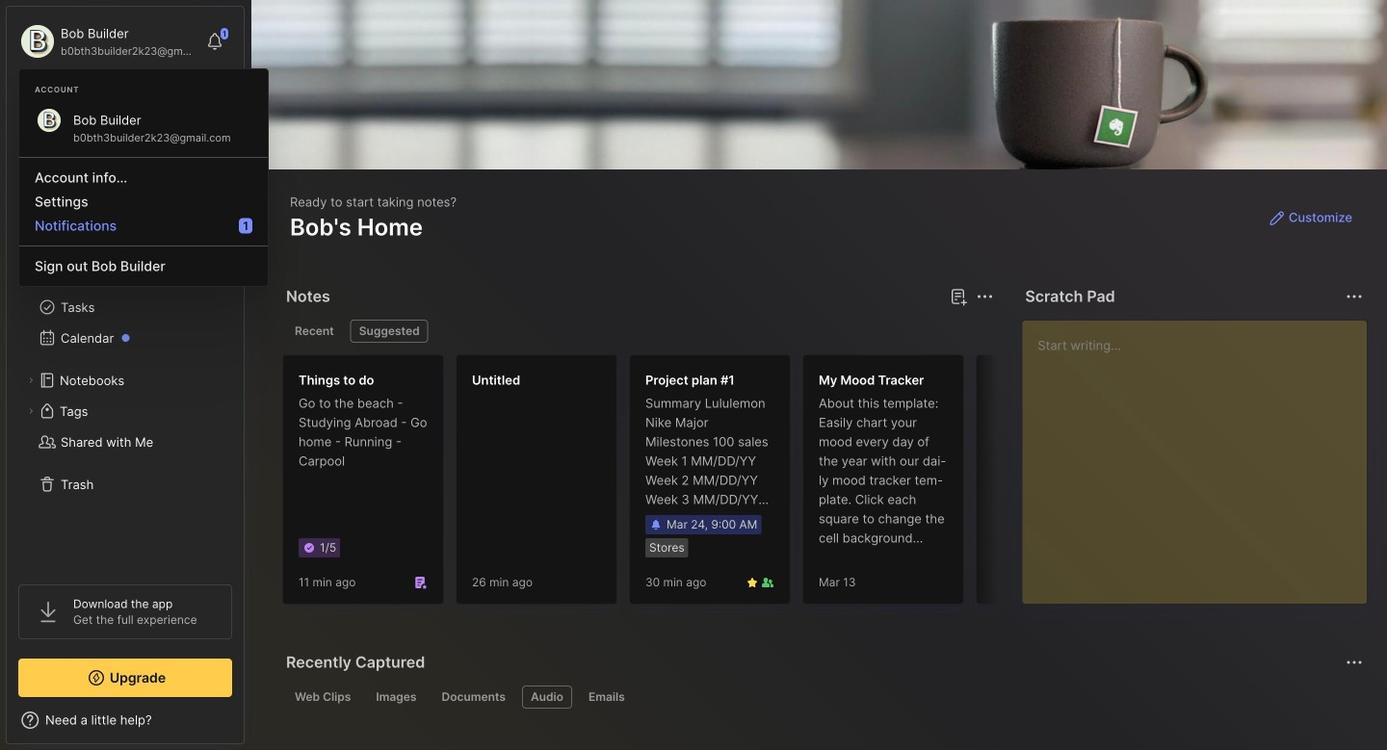 Task type: locate. For each thing, give the bounding box(es) containing it.
0 vertical spatial tab list
[[286, 320, 991, 343]]

More actions field
[[972, 283, 999, 310], [1341, 283, 1368, 310]]

1 horizontal spatial more actions field
[[1341, 283, 1368, 310]]

Search text field
[[53, 98, 207, 117]]

None search field
[[53, 95, 207, 119]]

tab list
[[286, 320, 991, 343], [286, 686, 1361, 709]]

2 more actions field from the left
[[1341, 283, 1368, 310]]

click to collapse image
[[243, 715, 258, 738]]

row group
[[282, 355, 1150, 617]]

1 tab list from the top
[[286, 320, 991, 343]]

2 tab list from the top
[[286, 686, 1361, 709]]

1 vertical spatial tab list
[[286, 686, 1361, 709]]

tab
[[286, 320, 343, 343], [351, 320, 429, 343], [286, 686, 360, 709], [367, 686, 425, 709], [433, 686, 515, 709], [522, 686, 572, 709], [580, 686, 634, 709]]

dropdown list menu
[[19, 149, 268, 279]]

none search field inside main element
[[53, 95, 207, 119]]

0 horizontal spatial more actions field
[[972, 283, 999, 310]]

tree
[[7, 188, 244, 568]]

WHAT'S NEW field
[[7, 705, 244, 736]]

expand tags image
[[25, 406, 37, 417]]

1 more actions field from the left
[[972, 283, 999, 310]]



Task type: describe. For each thing, give the bounding box(es) containing it.
main element
[[0, 0, 251, 751]]

more actions image
[[1343, 285, 1366, 308]]

tree inside main element
[[7, 188, 244, 568]]

Account field
[[18, 22, 197, 61]]

expand notebooks image
[[25, 375, 37, 386]]

Start writing… text field
[[1038, 321, 1366, 589]]

more actions image
[[974, 285, 997, 308]]



Task type: vqa. For each thing, say whether or not it's contained in the screenshot.
the Account field
yes



